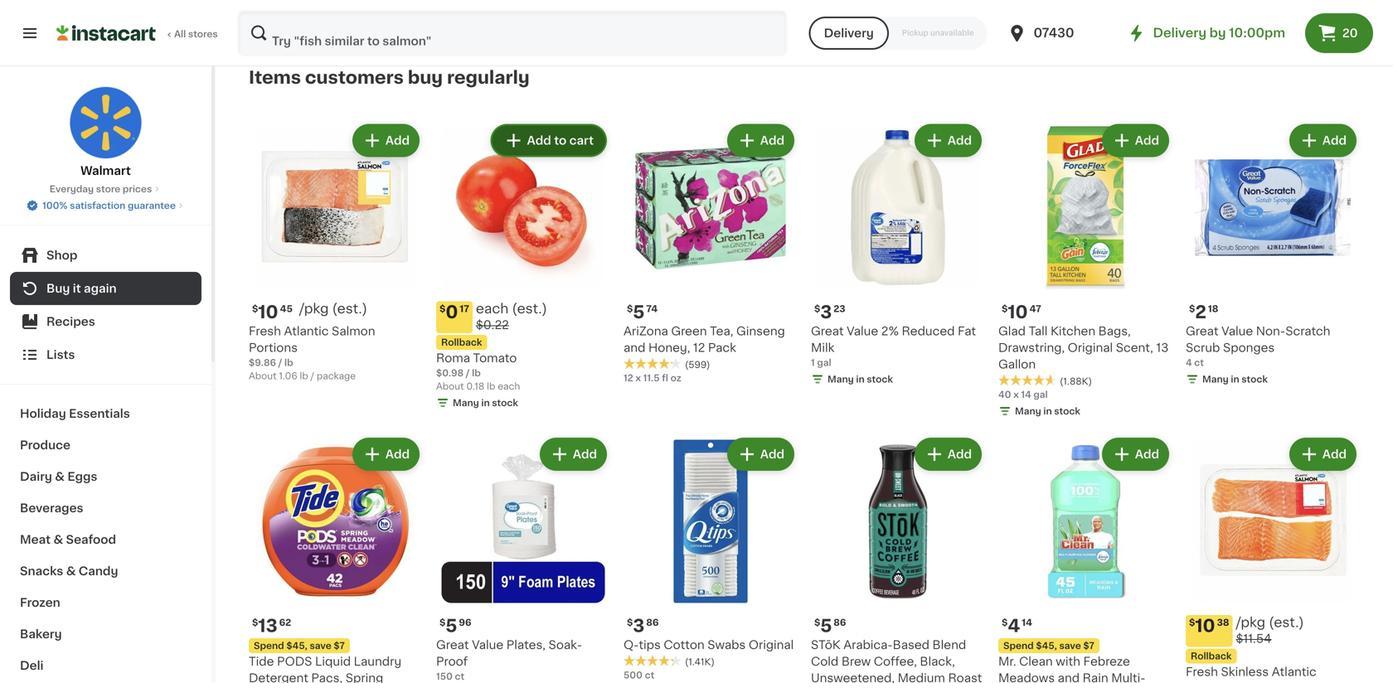 Task type: describe. For each thing, give the bounding box(es) containing it.
q-
[[624, 639, 639, 651]]

150
[[436, 672, 453, 681]]

add button for fresh atlantic salmon portions
[[354, 126, 418, 155]]

arizona green tea, ginseng and honey, 12 pack
[[624, 325, 785, 354]]

everyday store prices link
[[50, 182, 162, 196]]

1 horizontal spatial gal
[[1034, 390, 1048, 399]]

$ 0 17 each (est.) $0.22
[[440, 302, 547, 331]]

regularly
[[447, 69, 530, 86]]

many in stock down great value 2% reduced fat milk 1 gal
[[828, 375, 893, 384]]

add button for glad tall kitchen bags, drawstring, original scent, 13 gallon
[[1104, 126, 1168, 155]]

x for 10
[[1013, 390, 1019, 399]]

holiday
[[20, 408, 66, 420]]

liquid
[[315, 656, 351, 668]]

$0.98
[[436, 368, 464, 378]]

(est.) for 10
[[1269, 616, 1304, 629]]

portions inside fresh skinless atlantic salmon portions
[[1232, 683, 1281, 683]]

scent,
[[1116, 342, 1153, 354]]

fresh skinless atlantic salmon portions
[[1186, 666, 1317, 683]]

rain
[[1083, 673, 1109, 683]]

roma tomato $0.98 / lb about 0.18 lb each
[[436, 352, 520, 391]]

ct inside the great value plates, soak- proof 150 ct
[[455, 672, 465, 681]]

$ 10 45
[[252, 303, 293, 321]]

& for meat
[[53, 534, 63, 546]]

lb right '0.18'
[[487, 382, 495, 391]]

tea,
[[710, 325, 733, 337]]

soak-
[[549, 639, 582, 651]]

many in stock down '0.18'
[[453, 398, 518, 407]]

kitchen
[[1051, 325, 1096, 337]]

roast
[[948, 673, 982, 683]]

$10.45 per package (estimated) element
[[249, 301, 423, 323]]

about inside roma tomato $0.98 / lb about 0.18 lb each
[[436, 382, 464, 391]]

add button for tide pods liquid laundry detergent pacs, sprin
[[354, 439, 418, 469]]

100%
[[42, 201, 68, 210]]

Search field
[[239, 12, 786, 55]]

ct inside great value non-scratch scrub sponges 4 ct
[[1194, 358, 1204, 367]]

add to cart
[[527, 135, 594, 146]]

plates,
[[507, 639, 546, 651]]

74
[[646, 304, 658, 313]]

save for 4
[[1059, 641, 1081, 651]]

tall
[[1029, 325, 1048, 337]]

reduced
[[902, 325, 955, 337]]

$0.17 each (estimated) original price: $0.22 element
[[436, 301, 610, 333]]

13 inside product "group"
[[258, 617, 278, 635]]

rollback for 10
[[1191, 652, 1232, 661]]

add for arizona green tea, ginseng and honey, 12 pack
[[760, 135, 785, 146]]

$ for $ 10 47
[[1002, 304, 1008, 313]]

original inside glad tall kitchen bags, drawstring, original scent, 13 gallon
[[1068, 342, 1113, 354]]

fresh for fresh skinless atlantic salmon portions
[[1186, 666, 1218, 678]]

add for fresh skinless atlantic salmon portions
[[1323, 449, 1347, 460]]

buy
[[46, 283, 70, 294]]

many in stock down the sponges at the bottom of page
[[1203, 375, 1268, 384]]

about inside fresh atlantic salmon portions $9.86 / lb about 1.06 lb / package
[[249, 371, 277, 381]]

shop
[[46, 250, 77, 261]]

with
[[1056, 656, 1081, 668]]

tide
[[249, 656, 274, 668]]

mr. clean with febreze meadows and rain multi
[[998, 656, 1146, 683]]

gal inside great value 2% reduced fat milk 1 gal
[[817, 358, 831, 367]]

store
[[96, 185, 120, 194]]

product group containing 0
[[436, 121, 610, 413]]

0 horizontal spatial /
[[278, 358, 282, 367]]

stock down the sponges at the bottom of page
[[1242, 375, 1268, 384]]

dairy & eggs
[[20, 471, 97, 483]]

& for snacks
[[66, 566, 76, 577]]

1.06
[[279, 371, 297, 381]]

snacks & candy
[[20, 566, 118, 577]]

$45, for 13
[[286, 641, 307, 651]]

$45, for 4
[[1036, 641, 1057, 651]]

4 inside great value non-scratch scrub sponges 4 ct
[[1186, 358, 1192, 367]]

& for dairy
[[55, 471, 65, 483]]

(599)
[[685, 360, 710, 369]]

add for great value 2% reduced fat milk
[[948, 135, 972, 146]]

/pkg inside the $ 10 38 /pkg (est.) $11.54
[[1236, 616, 1266, 629]]

$ for $ 10 38 /pkg (est.) $11.54
[[1189, 618, 1195, 627]]

pack
[[708, 342, 736, 354]]

$ for $ 13 62
[[252, 618, 258, 627]]

$ for $ 2 18
[[1189, 304, 1195, 313]]

walmart
[[81, 165, 131, 177]]

essentials
[[69, 408, 130, 420]]

dairy & eggs link
[[10, 461, 202, 493]]

/pkg (est.)
[[299, 302, 367, 316]]

all stores
[[174, 29, 218, 39]]

delivery by 10:00pm
[[1153, 27, 1285, 39]]

great for 2
[[1186, 325, 1219, 337]]

satisfaction
[[70, 201, 125, 210]]

dairy
[[20, 471, 52, 483]]

snacks & candy link
[[10, 556, 202, 587]]

cotton
[[664, 639, 705, 651]]

frozen link
[[10, 587, 202, 619]]

spend $45, save $7 for 4
[[1003, 641, 1095, 651]]

pacs,
[[311, 673, 343, 683]]

in down the sponges at the bottom of page
[[1231, 375, 1239, 384]]

laundry
[[354, 656, 402, 668]]

product group containing 4
[[998, 435, 1173, 683]]

lb right 1.06 at the bottom of the page
[[300, 371, 308, 381]]

17
[[460, 304, 469, 313]]

lb up 1.06 at the bottom of the page
[[284, 358, 293, 367]]

great value plates, soak- proof 150 ct
[[436, 639, 582, 681]]

clean
[[1019, 656, 1053, 668]]

12 inside arizona green tea, ginseng and honey, 12 pack
[[693, 342, 705, 354]]

(1.88k)
[[1060, 377, 1092, 386]]

add for great value non-scratch scrub sponges
[[1323, 135, 1347, 146]]

spend for 13
[[254, 641, 284, 651]]

delivery button
[[809, 17, 889, 50]]

add button for mr. clean with febreze meadows and rain multi
[[1104, 439, 1168, 469]]

coffee,
[[874, 656, 917, 668]]

/ inside roma tomato $0.98 / lb about 0.18 lb each
[[466, 368, 470, 378]]

(est.) inside $10.45 per package (estimated) element
[[332, 302, 367, 316]]

fresh atlantic salmon portions $9.86 / lb about 1.06 lb / package
[[249, 325, 375, 381]]

instacart logo image
[[56, 23, 156, 43]]

frozen
[[20, 597, 60, 609]]

customers
[[305, 69, 404, 86]]

$ for $ 3 23
[[814, 304, 820, 313]]

to
[[554, 135, 567, 146]]

many down milk
[[828, 375, 854, 384]]

5 for great value plates, soak- proof
[[446, 617, 457, 635]]

fl
[[662, 374, 668, 383]]

each inside $ 0 17 each (est.) $0.22
[[476, 302, 509, 316]]

10:00pm
[[1229, 27, 1285, 39]]

product group containing 2
[[1186, 121, 1360, 389]]

by
[[1210, 27, 1226, 39]]

beverages link
[[10, 493, 202, 524]]

milk
[[811, 342, 835, 354]]

$ for $ 4 14
[[1002, 618, 1008, 627]]

1
[[811, 358, 815, 367]]

5 for arizona green tea, ginseng and honey, 12 pack
[[633, 303, 645, 321]]

brew
[[842, 656, 871, 668]]

bags,
[[1099, 325, 1131, 337]]

value for 2
[[1222, 325, 1253, 337]]

add button for q-tips cotton swabs original
[[729, 439, 793, 469]]

drawstring,
[[998, 342, 1065, 354]]

stōk arabica-based blend cold brew coffee, black, unsweetened, medium roast
[[811, 639, 982, 683]]

10 for $ 10 47
[[1008, 303, 1028, 321]]

atlantic inside fresh atlantic salmon portions $9.86 / lb about 1.06 lb / package
[[284, 325, 329, 337]]

spend for 4
[[1003, 641, 1034, 651]]

delivery for delivery
[[824, 27, 874, 39]]

13 inside glad tall kitchen bags, drawstring, original scent, 13 gallon
[[1156, 342, 1169, 354]]

in down great value 2% reduced fat milk 1 gal
[[856, 375, 865, 384]]

$ 4 14
[[1002, 617, 1032, 635]]

add for mr. clean with febreze meadows and rain multi
[[1135, 449, 1159, 460]]

many down '40 x 14 gal'
[[1015, 407, 1041, 416]]

delivery for delivery by 10:00pm
[[1153, 27, 1207, 39]]

23
[[834, 304, 846, 313]]

green
[[671, 325, 707, 337]]

and inside arizona green tea, ginseng and honey, 12 pack
[[624, 342, 646, 354]]

$ 2 18
[[1189, 303, 1219, 321]]

add for q-tips cotton swabs original
[[760, 449, 785, 460]]

07430 button
[[1007, 10, 1107, 56]]

62
[[279, 618, 291, 627]]

add for great value plates, soak- proof
[[573, 449, 597, 460]]

black,
[[920, 656, 955, 668]]

everyday
[[50, 185, 94, 194]]

tomato
[[473, 352, 517, 364]]

great for 3
[[811, 325, 844, 337]]



Task type: vqa. For each thing, say whether or not it's contained in the screenshot.
Total Fat g
no



Task type: locate. For each thing, give the bounding box(es) containing it.
$45, up clean
[[1036, 641, 1057, 651]]

spend up mr.
[[1003, 641, 1034, 651]]

2 spend from the left
[[1003, 641, 1034, 651]]

pods
[[277, 656, 312, 668]]

rollback for 0
[[441, 338, 482, 347]]

service type group
[[809, 17, 987, 50]]

0 horizontal spatial 5
[[446, 617, 457, 635]]

14 for x
[[1021, 390, 1031, 399]]

1 horizontal spatial (est.)
[[512, 302, 547, 316]]

tide pods liquid laundry detergent pacs, sprin
[[249, 656, 402, 683]]

& inside 'link'
[[53, 534, 63, 546]]

ginseng
[[736, 325, 785, 337]]

original
[[1068, 342, 1113, 354], [749, 639, 794, 651]]

& left eggs
[[55, 471, 65, 483]]

0 vertical spatial about
[[249, 371, 277, 381]]

each down "tomato"
[[498, 382, 520, 391]]

bakery link
[[10, 619, 202, 650]]

1 horizontal spatial 13
[[1156, 342, 1169, 354]]

0 vertical spatial salmon
[[332, 325, 375, 337]]

stock down great value 2% reduced fat milk 1 gal
[[867, 375, 893, 384]]

add button for arizona green tea, ginseng and honey, 12 pack
[[729, 126, 793, 155]]

0 horizontal spatial original
[[749, 639, 794, 651]]

each inside roma tomato $0.98 / lb about 0.18 lb each
[[498, 382, 520, 391]]

add button for great value plates, soak- proof
[[541, 439, 605, 469]]

0 horizontal spatial atlantic
[[284, 325, 329, 337]]

rollback up roma
[[441, 338, 482, 347]]

buy it again
[[46, 283, 117, 294]]

0 horizontal spatial $45,
[[286, 641, 307, 651]]

$ for $ 3 86
[[627, 618, 633, 627]]

0 horizontal spatial delivery
[[824, 27, 874, 39]]

13 left 62
[[258, 617, 278, 635]]

10 left 38
[[1195, 617, 1215, 635]]

2 horizontal spatial 5
[[820, 617, 832, 635]]

bakery
[[20, 629, 62, 640]]

1 horizontal spatial 5
[[633, 303, 645, 321]]

5 up stōk
[[820, 617, 832, 635]]

$ inside $ 13 62
[[252, 618, 258, 627]]

$ for $ 5 74
[[627, 304, 633, 313]]

0 horizontal spatial and
[[624, 342, 646, 354]]

lb up '0.18'
[[472, 368, 481, 378]]

3 for great value 2% reduced fat milk
[[820, 303, 832, 321]]

0 horizontal spatial portions
[[249, 342, 298, 354]]

salmon down skinless
[[1186, 683, 1229, 683]]

1 $45, from the left
[[286, 641, 307, 651]]

$ 5 96
[[440, 617, 471, 635]]

$ inside $ 5 86
[[814, 618, 820, 627]]

$ up "glad"
[[1002, 304, 1008, 313]]

delivery down categories
[[824, 27, 874, 39]]

11.5
[[643, 374, 660, 383]]

package
[[317, 371, 356, 381]]

$ 10 38 /pkg (est.) $11.54
[[1189, 616, 1304, 645]]

$ for $ 10 45
[[252, 304, 258, 313]]

0 horizontal spatial $7
[[334, 641, 345, 651]]

0 horizontal spatial about
[[249, 371, 277, 381]]

save up liquid
[[310, 641, 332, 651]]

many down scrub
[[1203, 375, 1229, 384]]

$ left 23
[[814, 304, 820, 313]]

$ left 38
[[1189, 618, 1195, 627]]

45
[[280, 304, 293, 313]]

5 left 74
[[633, 303, 645, 321]]

0 horizontal spatial salmon
[[332, 325, 375, 337]]

2 horizontal spatial ct
[[1194, 358, 1204, 367]]

1 vertical spatial fresh
[[1186, 666, 1218, 678]]

47
[[1030, 304, 1041, 313]]

1 horizontal spatial $7
[[1083, 641, 1095, 651]]

in down '40 x 14 gal'
[[1044, 407, 1052, 416]]

fresh for fresh atlantic salmon portions $9.86 / lb about 1.06 lb / package
[[249, 325, 281, 337]]

0 vertical spatial portions
[[249, 342, 298, 354]]

salmon inside fresh skinless atlantic salmon portions
[[1186, 683, 1229, 683]]

add for tide pods liquid laundry detergent pacs, sprin
[[385, 449, 410, 460]]

1 vertical spatial salmon
[[1186, 683, 1229, 683]]

$ inside $ 5 96
[[440, 618, 446, 627]]

& right meat
[[53, 534, 63, 546]]

/pkg right 45
[[299, 302, 329, 316]]

20
[[1343, 27, 1358, 39]]

add button for great value 2% reduced fat milk
[[916, 126, 980, 155]]

salmon inside fresh atlantic salmon portions $9.86 / lb about 1.06 lb / package
[[332, 325, 375, 337]]

3
[[820, 303, 832, 321], [633, 617, 645, 635]]

0 horizontal spatial 10
[[258, 303, 278, 321]]

gal right 1
[[817, 358, 831, 367]]

rollback down 38
[[1191, 652, 1232, 661]]

2 $7 from the left
[[1083, 641, 1095, 651]]

categories
[[794, 12, 872, 26]]

portions up $9.86
[[249, 342, 298, 354]]

recipes link
[[10, 305, 202, 338]]

10 left 47
[[1008, 303, 1028, 321]]

1 horizontal spatial delivery
[[1153, 27, 1207, 39]]

ct right 150 on the bottom
[[455, 672, 465, 681]]

value
[[847, 325, 878, 337], [1222, 325, 1253, 337], [472, 639, 504, 651]]

(1.41k)
[[685, 658, 715, 667]]

product group
[[249, 121, 423, 383], [436, 121, 610, 413], [624, 121, 798, 385], [811, 121, 985, 389], [998, 121, 1173, 421], [1186, 121, 1360, 389], [249, 435, 423, 683], [436, 435, 610, 683], [624, 435, 798, 683], [811, 435, 985, 683], [998, 435, 1173, 683], [1186, 435, 1360, 683]]

add for glad tall kitchen bags, drawstring, original scent, 13 gallon
[[1135, 135, 1159, 146]]

/pkg inside $10.45 per package (estimated) element
[[299, 302, 329, 316]]

1 vertical spatial x
[[1013, 390, 1019, 399]]

1 horizontal spatial 12
[[693, 342, 705, 354]]

fresh inside fresh skinless atlantic salmon portions
[[1186, 666, 1218, 678]]

14 inside $ 4 14
[[1022, 618, 1032, 627]]

0 vertical spatial x
[[636, 374, 641, 383]]

original down kitchen
[[1068, 342, 1113, 354]]

stōk
[[811, 639, 841, 651]]

1 horizontal spatial 3
[[820, 303, 832, 321]]

2 $45, from the left
[[1036, 641, 1057, 651]]

value inside great value 2% reduced fat milk 1 gal
[[847, 325, 878, 337]]

0 horizontal spatial spend $45, save $7
[[254, 641, 345, 651]]

great inside the great value plates, soak- proof 150 ct
[[436, 639, 469, 651]]

add to cart button
[[492, 126, 605, 155]]

based
[[893, 639, 930, 651]]

(est.) up fresh atlantic salmon portions $9.86 / lb about 1.06 lb / package
[[332, 302, 367, 316]]

0 horizontal spatial fresh
[[249, 325, 281, 337]]

5 for stōk arabica-based blend cold brew coffee, black, unsweetened, medium roast
[[820, 617, 832, 635]]

and
[[624, 342, 646, 354], [1058, 673, 1080, 683]]

$7 up liquid
[[334, 641, 345, 651]]

10 for $ 10 45
[[258, 303, 278, 321]]

candy
[[79, 566, 118, 577]]

0 horizontal spatial spend
[[254, 641, 284, 651]]

items customers buy regularly
[[249, 69, 530, 86]]

spend $45, save $7 up pods
[[254, 641, 345, 651]]

$0.22
[[476, 319, 509, 331]]

cold
[[811, 656, 839, 668]]

$ left 18
[[1189, 304, 1195, 313]]

great inside great value 2% reduced fat milk 1 gal
[[811, 325, 844, 337]]

3 up q-
[[633, 617, 645, 635]]

add for stōk arabica-based blend cold brew coffee, black, unsweetened, medium roast
[[948, 449, 972, 460]]

$ 13 62
[[252, 617, 291, 635]]

38
[[1217, 618, 1230, 627]]

$ left 45
[[252, 304, 258, 313]]

delivery inside button
[[824, 27, 874, 39]]

2 save from the left
[[1059, 641, 1081, 651]]

glad tall kitchen bags, drawstring, original scent, 13 gallon
[[998, 325, 1169, 370]]

x left 11.5
[[636, 374, 641, 383]]

1 horizontal spatial rollback
[[1191, 652, 1232, 661]]

$ for $ 0 17 each (est.) $0.22
[[440, 304, 446, 313]]

portions inside fresh atlantic salmon portions $9.86 / lb about 1.06 lb / package
[[249, 342, 298, 354]]

10 left 45
[[258, 303, 278, 321]]

0 vertical spatial gal
[[817, 358, 831, 367]]

1 $7 from the left
[[334, 641, 345, 651]]

many down '0.18'
[[453, 398, 479, 407]]

scratch
[[1286, 325, 1331, 337]]

1 spend from the left
[[254, 641, 284, 651]]

1 vertical spatial 14
[[1022, 618, 1032, 627]]

1 horizontal spatial $45,
[[1036, 641, 1057, 651]]

2 horizontal spatial value
[[1222, 325, 1253, 337]]

(est.) inside the $ 10 38 /pkg (est.) $11.54
[[1269, 616, 1304, 629]]

stock down (1.88k)
[[1054, 407, 1080, 416]]

0 horizontal spatial 86
[[646, 618, 659, 627]]

0 horizontal spatial rollback
[[441, 338, 482, 347]]

86 up tips
[[646, 618, 659, 627]]

1 horizontal spatial 4
[[1186, 358, 1192, 367]]

fresh inside fresh atlantic salmon portions $9.86 / lb about 1.06 lb / package
[[249, 325, 281, 337]]

0 vertical spatial 4
[[1186, 358, 1192, 367]]

0 horizontal spatial value
[[472, 639, 504, 651]]

add button for stōk arabica-based blend cold brew coffee, black, unsweetened, medium roast
[[916, 439, 980, 469]]

febreze
[[1083, 656, 1130, 668]]

spend $45, save $7 for 13
[[254, 641, 345, 651]]

1 vertical spatial 12
[[624, 374, 633, 383]]

lists link
[[10, 338, 202, 372]]

0 vertical spatial rollback
[[441, 338, 482, 347]]

/ left package
[[311, 371, 314, 381]]

$11.54
[[1236, 633, 1272, 645]]

spend up the 'tide'
[[254, 641, 284, 651]]

2 spend $45, save $7 from the left
[[1003, 641, 1095, 651]]

$ inside the $ 10 38 /pkg (est.) $11.54
[[1189, 618, 1195, 627]]

honey,
[[648, 342, 690, 354]]

1 vertical spatial rollback
[[1191, 652, 1232, 661]]

$45, up pods
[[286, 641, 307, 651]]

0 horizontal spatial 3
[[633, 617, 645, 635]]

save for 13
[[310, 641, 332, 651]]

0 horizontal spatial great
[[436, 639, 469, 651]]

0 horizontal spatial x
[[636, 374, 641, 383]]

14 right 40
[[1021, 390, 1031, 399]]

2 horizontal spatial (est.)
[[1269, 616, 1304, 629]]

each up $0.22
[[476, 302, 509, 316]]

4 down scrub
[[1186, 358, 1192, 367]]

2 vertical spatial &
[[66, 566, 76, 577]]

$ 3 86
[[627, 617, 659, 635]]

sponges
[[1223, 342, 1275, 354]]

value inside the great value plates, soak- proof 150 ct
[[472, 639, 504, 651]]

1 horizontal spatial spend
[[1003, 641, 1034, 651]]

produce
[[20, 440, 70, 451]]

$ inside $ 3 23
[[814, 304, 820, 313]]

meat & seafood
[[20, 534, 116, 546]]

1 horizontal spatial x
[[1013, 390, 1019, 399]]

500 ct
[[624, 671, 655, 680]]

great inside great value non-scratch scrub sponges 4 ct
[[1186, 325, 1219, 337]]

1 horizontal spatial atlantic
[[1272, 666, 1317, 678]]

& left candy
[[66, 566, 76, 577]]

$ inside $ 5 74
[[627, 304, 633, 313]]

4 up mr.
[[1008, 617, 1020, 635]]

value up the sponges at the bottom of page
[[1222, 325, 1253, 337]]

eggs
[[67, 471, 97, 483]]

1 horizontal spatial portions
[[1232, 683, 1281, 683]]

and inside mr. clean with febreze meadows and rain multi
[[1058, 673, 1080, 683]]

1 horizontal spatial about
[[436, 382, 464, 391]]

0 vertical spatial each
[[476, 302, 509, 316]]

1 horizontal spatial original
[[1068, 342, 1113, 354]]

86
[[646, 618, 659, 627], [834, 618, 846, 627]]

1 horizontal spatial 86
[[834, 618, 846, 627]]

1 save from the left
[[310, 641, 332, 651]]

1 horizontal spatial fresh
[[1186, 666, 1218, 678]]

many
[[828, 375, 854, 384], [1203, 375, 1229, 384], [453, 398, 479, 407], [1015, 407, 1041, 416]]

0 horizontal spatial gal
[[817, 358, 831, 367]]

meat & seafood link
[[10, 524, 202, 556]]

add for fresh atlantic salmon portions
[[385, 135, 410, 146]]

$ for $ 5 86
[[814, 618, 820, 627]]

beverages
[[20, 503, 83, 514]]

14
[[1021, 390, 1031, 399], [1022, 618, 1032, 627]]

0 vertical spatial atlantic
[[284, 325, 329, 337]]

/pkg up "$11.54"
[[1236, 616, 1266, 629]]

$ up mr.
[[1002, 618, 1008, 627]]

portions down skinless
[[1232, 683, 1281, 683]]

value for 3
[[847, 325, 878, 337]]

12 left 11.5
[[624, 374, 633, 383]]

0 vertical spatial 13
[[1156, 342, 1169, 354]]

86 inside $ 5 86
[[834, 618, 846, 627]]

1 horizontal spatial /
[[311, 371, 314, 381]]

0 horizontal spatial 13
[[258, 617, 278, 635]]

add button for fresh skinless atlantic salmon portions
[[1291, 439, 1355, 469]]

value inside great value non-scratch scrub sponges 4 ct
[[1222, 325, 1253, 337]]

great up scrub
[[1186, 325, 1219, 337]]

$ inside '$ 2 18'
[[1189, 304, 1195, 313]]

great up milk
[[811, 325, 844, 337]]

0 vertical spatial 14
[[1021, 390, 1031, 399]]

2 horizontal spatial 10
[[1195, 617, 1215, 635]]

2 horizontal spatial great
[[1186, 325, 1219, 337]]

about down '$0.98'
[[436, 382, 464, 391]]

1 vertical spatial 3
[[633, 617, 645, 635]]

atlantic
[[284, 325, 329, 337], [1272, 666, 1317, 678]]

atlantic down 45
[[284, 325, 329, 337]]

1 spend $45, save $7 from the left
[[254, 641, 345, 651]]

2 86 from the left
[[834, 618, 846, 627]]

0 horizontal spatial save
[[310, 641, 332, 651]]

about down $9.86
[[249, 371, 277, 381]]

$ left 62
[[252, 618, 258, 627]]

$7 up febreze
[[1083, 641, 1095, 651]]

walmart link
[[69, 86, 142, 179]]

$ left 17
[[440, 304, 446, 313]]

3 left 23
[[820, 303, 832, 321]]

it
[[73, 283, 81, 294]]

buy it again link
[[10, 272, 202, 305]]

10 inside the $ 10 38 /pkg (est.) $11.54
[[1195, 617, 1215, 635]]

many in stock
[[828, 375, 893, 384], [1203, 375, 1268, 384], [453, 398, 518, 407], [1015, 407, 1080, 416]]

2 horizontal spatial /
[[466, 368, 470, 378]]

None search field
[[237, 10, 788, 56]]

0 horizontal spatial (est.)
[[332, 302, 367, 316]]

1 horizontal spatial salmon
[[1186, 683, 1229, 683]]

$ inside $ 10 47
[[1002, 304, 1008, 313]]

value left plates,
[[472, 639, 504, 651]]

browse categories link
[[737, 9, 872, 28]]

1 horizontal spatial spend $45, save $7
[[1003, 641, 1095, 651]]

snacks
[[20, 566, 63, 577]]

salmon down $10.45 per package (estimated) element
[[332, 325, 375, 337]]

0 vertical spatial and
[[624, 342, 646, 354]]

1 horizontal spatial ct
[[645, 671, 655, 680]]

0 vertical spatial 3
[[820, 303, 832, 321]]

ct down scrub
[[1194, 358, 1204, 367]]

original right swabs
[[749, 639, 794, 651]]

0 horizontal spatial ct
[[455, 672, 465, 681]]

0 vertical spatial fresh
[[249, 325, 281, 337]]

14 up clean
[[1022, 618, 1032, 627]]

add button for great value non-scratch scrub sponges
[[1291, 126, 1355, 155]]

1 horizontal spatial 10
[[1008, 303, 1028, 321]]

gal
[[817, 358, 831, 367], [1034, 390, 1048, 399]]

1 vertical spatial original
[[749, 639, 794, 651]]

x for 5
[[636, 374, 641, 383]]

all stores link
[[56, 10, 219, 56]]

86 for 5
[[834, 618, 846, 627]]

1 vertical spatial 13
[[258, 617, 278, 635]]

spend $45, save $7 up clean
[[1003, 641, 1095, 651]]

deli
[[20, 660, 44, 672]]

5 left 96
[[446, 617, 457, 635]]

ct right 500
[[645, 671, 655, 680]]

20 button
[[1305, 13, 1373, 53]]

$ inside $ 4 14
[[1002, 618, 1008, 627]]

/pkg
[[299, 302, 329, 316], [1236, 616, 1266, 629]]

$ left 74
[[627, 304, 633, 313]]

non-
[[1256, 325, 1286, 337]]

great value 2% reduced fat milk 1 gal
[[811, 325, 976, 367]]

roma
[[436, 352, 470, 364]]

0 vertical spatial original
[[1068, 342, 1113, 354]]

18
[[1208, 304, 1219, 313]]

1 vertical spatial about
[[436, 382, 464, 391]]

/ up 1.06 at the bottom of the page
[[278, 358, 282, 367]]

$7 for 13
[[334, 641, 345, 651]]

1 vertical spatial gal
[[1034, 390, 1048, 399]]

0.18
[[466, 382, 485, 391]]

$7 for 4
[[1083, 641, 1095, 651]]

fresh down $ 10 45
[[249, 325, 281, 337]]

$10.38 per package (estimated) original price: $11.54 element
[[1186, 615, 1360, 647]]

delivery left by
[[1153, 27, 1207, 39]]

(est.) up "tomato"
[[512, 302, 547, 316]]

1 vertical spatial &
[[53, 534, 63, 546]]

save up with
[[1059, 641, 1081, 651]]

0 horizontal spatial /pkg
[[299, 302, 329, 316]]

86 up stōk
[[834, 618, 846, 627]]

1 vertical spatial atlantic
[[1272, 666, 1317, 678]]

stock down roma tomato $0.98 / lb about 0.18 lb each
[[492, 398, 518, 407]]

items
[[249, 69, 301, 86]]

$9.86
[[249, 358, 276, 367]]

1 vertical spatial /pkg
[[1236, 616, 1266, 629]]

1 vertical spatial each
[[498, 382, 520, 391]]

14 for 4
[[1022, 618, 1032, 627]]

10 for $ 10 38 /pkg (est.) $11.54
[[1195, 617, 1215, 635]]

delivery
[[1153, 27, 1207, 39], [824, 27, 874, 39]]

$ up q-
[[627, 618, 633, 627]]

1 horizontal spatial value
[[847, 325, 878, 337]]

$ left 96
[[440, 618, 446, 627]]

holiday essentials link
[[10, 398, 202, 430]]

1 horizontal spatial great
[[811, 325, 844, 337]]

1 vertical spatial and
[[1058, 673, 1080, 683]]

0 vertical spatial &
[[55, 471, 65, 483]]

atlantic down the $10.38 per package (estimated) original price: $11.54 element
[[1272, 666, 1317, 678]]

$ 5 86
[[814, 617, 846, 635]]

product group containing 13
[[249, 435, 423, 683]]

great up proof
[[436, 639, 469, 651]]

$ for $ 5 96
[[440, 618, 446, 627]]

1 vertical spatial 4
[[1008, 617, 1020, 635]]

12 x 11.5 fl oz
[[624, 374, 681, 383]]

blend
[[933, 639, 966, 651]]

1 horizontal spatial and
[[1058, 673, 1080, 683]]

x right 40
[[1013, 390, 1019, 399]]

$ 10 47
[[1002, 303, 1041, 321]]

96
[[459, 618, 471, 627]]

walmart logo image
[[69, 86, 142, 159]]

2%
[[881, 325, 899, 337]]

value left the 2%
[[847, 325, 878, 337]]

$ inside $ 10 45
[[252, 304, 258, 313]]

1 86 from the left
[[646, 618, 659, 627]]

86 for 3
[[646, 618, 659, 627]]

/ up '0.18'
[[466, 368, 470, 378]]

(est.) for 0
[[512, 302, 547, 316]]

13 right 'scent,'
[[1156, 342, 1169, 354]]

86 inside '$ 3 86'
[[646, 618, 659, 627]]

$ inside '$ 3 86'
[[627, 618, 633, 627]]

scrub
[[1186, 342, 1220, 354]]

$45,
[[286, 641, 307, 651], [1036, 641, 1057, 651]]

many in stock down '40 x 14 gal'
[[1015, 407, 1080, 416]]

and down arizona
[[624, 342, 646, 354]]

1 vertical spatial portions
[[1232, 683, 1281, 683]]

0 vertical spatial /pkg
[[299, 302, 329, 316]]

save
[[310, 641, 332, 651], [1059, 641, 1081, 651]]

gal right 40
[[1034, 390, 1048, 399]]

in down '0.18'
[[481, 398, 490, 407]]

3 for q-tips cotton swabs original
[[633, 617, 645, 635]]

0 horizontal spatial 12
[[624, 374, 633, 383]]

(est.) inside $ 0 17 each (est.) $0.22
[[512, 302, 547, 316]]

1 horizontal spatial save
[[1059, 641, 1081, 651]]

$ up stōk
[[814, 618, 820, 627]]

0 vertical spatial 12
[[693, 342, 705, 354]]

$ inside $ 0 17 each (est.) $0.22
[[440, 304, 446, 313]]

swabs
[[708, 639, 746, 651]]

0 horizontal spatial 4
[[1008, 617, 1020, 635]]

atlantic inside fresh skinless atlantic salmon portions
[[1272, 666, 1317, 678]]



